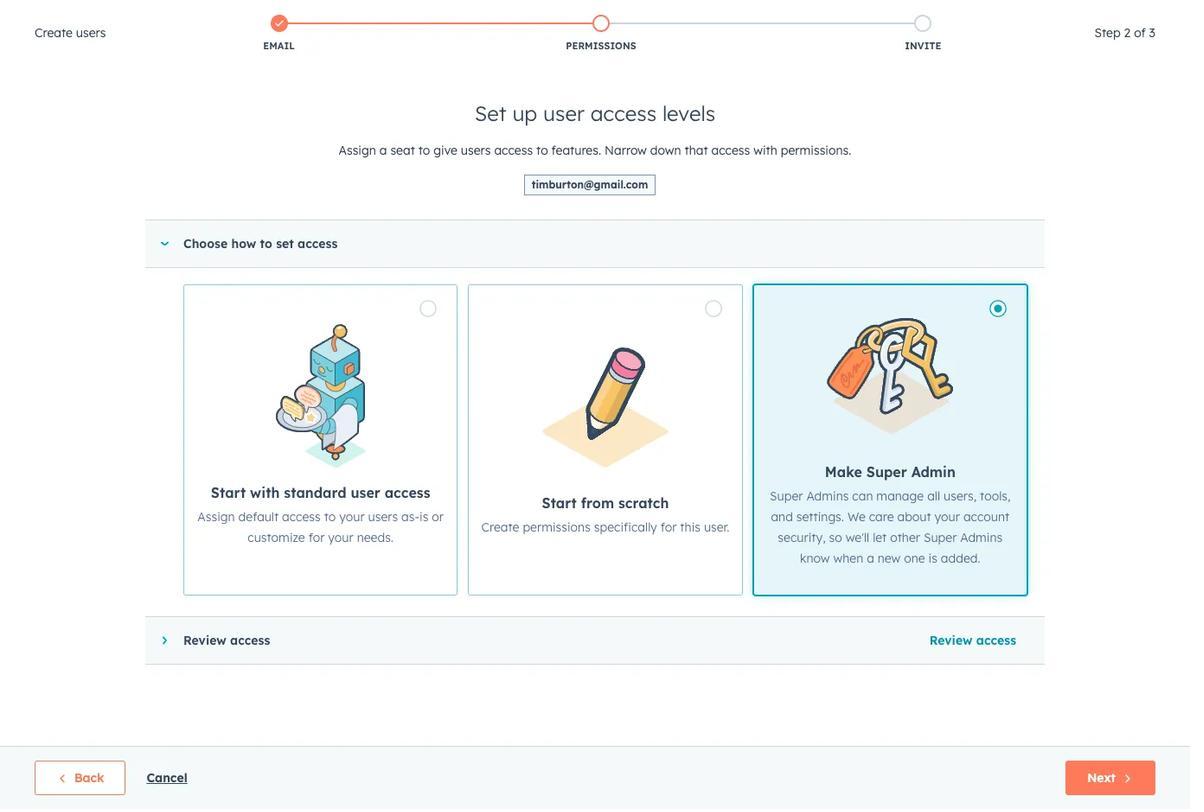 Task type: describe. For each thing, give the bounding box(es) containing it.
help button
[[904, 0, 933, 28]]

invite for invite status
[[263, 201, 300, 216]]

export users button
[[913, 191, 1030, 226]]

0 vertical spatial admin
[[955, 337, 992, 352]]

choose
[[183, 236, 228, 252]]

choose how to set access
[[183, 236, 338, 252]]

to left give
[[419, 143, 430, 158]]

list inside "set up user access levels" dialog
[[118, 11, 1085, 56]]

down
[[651, 143, 681, 158]]

press to sort. image
[[876, 287, 883, 299]]

Search name or email address search field
[[256, 240, 507, 271]]

filters
[[566, 201, 601, 216]]

0 horizontal spatial users,
[[320, 164, 353, 180]]

new inside make super admin super admins can manage all users, tools, and settings. we care about your account security, so we'll let other super admins know when a new one is added.
[[878, 551, 901, 567]]

about for users,
[[809, 164, 845, 180]]

create for create users
[[35, 25, 73, 41]]

upgrade menu
[[734, 0, 1157, 28]]

account.
[[683, 164, 732, 180]]

super up added.
[[924, 531, 957, 546]]

more
[[774, 164, 805, 180]]

start with standard user access assign default access to your users as-is or customize for your needs.
[[198, 485, 444, 546]]

3 menu item from the left
[[993, 0, 1157, 28]]

from inside start from scratch create permissions specifically for this user.
[[581, 495, 614, 512]]

cancel
[[147, 771, 187, 787]]

manage
[[877, 489, 924, 505]]

advanced filters (0)
[[503, 201, 622, 216]]

about for admin
[[898, 510, 932, 525]]

learn
[[735, 164, 770, 180]]

upgrade
[[765, 9, 814, 22]]

make
[[825, 464, 863, 481]]

this
[[680, 520, 701, 536]]

0 horizontal spatial new
[[293, 164, 316, 180]]

2 menu item from the left
[[935, 0, 960, 28]]

your
[[28, 210, 60, 228]]

your preferences
[[28, 210, 145, 228]]

all
[[928, 489, 941, 505]]

to up remove
[[536, 143, 548, 158]]

invite list item
[[762, 11, 1085, 56]]

invite status button
[[262, 191, 355, 226]]

0 vertical spatial customize
[[356, 164, 413, 180]]

status
[[303, 201, 342, 216]]

help image
[[911, 8, 926, 23]]

standard
[[284, 485, 347, 502]]

0 horizontal spatial admins
[[807, 489, 849, 505]]

invite status
[[263, 201, 342, 216]]

next
[[1088, 771, 1116, 787]]

calling icon image
[[838, 7, 854, 22]]

choose how to set access button
[[145, 221, 1028, 267]]

75
[[738, 399, 752, 414]]

schultz
[[382, 328, 426, 344]]

back button
[[35, 761, 126, 796]]

of
[[1135, 25, 1146, 41]]

your preferences element
[[17, 209, 181, 302]]

set
[[276, 236, 294, 252]]

audit logs
[[28, 750, 89, 766]]

per
[[756, 399, 776, 414]]

can
[[853, 489, 873, 505]]

pagination navigation
[[570, 395, 727, 418]]

set up user access levels dialog
[[0, 0, 1191, 810]]

give
[[434, 143, 458, 158]]

customize inside start with standard user access assign default access to your users as-is or customize for your needs.
[[248, 531, 305, 546]]

user right up
[[543, 100, 585, 126]]

prev button
[[570, 396, 636, 418]]

settings.
[[797, 510, 844, 525]]

start for start with standard user access
[[211, 485, 246, 502]]

75 per page button
[[727, 389, 834, 424]]

account
[[964, 510, 1010, 525]]

super admin
[[918, 337, 992, 352]]

advanced filters (0) button
[[473, 191, 634, 226]]

data
[[28, 617, 62, 634]]

ascending sort. press to sort descending. element
[[616, 287, 623, 302]]

assign inside start with standard user access assign default access to your users as-is or customize for your needs.
[[198, 510, 235, 525]]

needs.
[[357, 531, 394, 546]]

users, inside make super admin super admins can manage all users, tools, and settings. we care about your account security, so we'll let other super admins know when a new one is added.
[[944, 489, 977, 505]]

1
[[643, 399, 649, 414]]

user down permissions. at the top right of page
[[848, 164, 874, 180]]

email
[[263, 40, 295, 52]]

that
[[685, 143, 708, 158]]

create inside start from scratch create permissions specifically for this user.
[[482, 520, 520, 536]]

seat
[[653, 288, 679, 301]]

know
[[800, 551, 830, 567]]

narrow
[[605, 143, 647, 158]]

your down the down at the right top of page
[[654, 164, 679, 180]]

timburton@gmail.com
[[532, 178, 648, 191]]

caret image for review access
[[162, 636, 167, 646]]

1 vertical spatial admins
[[961, 531, 1003, 546]]

review inside dropdown button
[[183, 633, 227, 649]]

user.
[[704, 520, 730, 536]]

review access inside review access dropdown button
[[183, 633, 270, 649]]

set up user access levels
[[475, 100, 716, 126]]

upgrade image
[[746, 8, 762, 23]]

audit
[[28, 750, 58, 766]]

tara schultz link
[[351, 328, 620, 344]]

review inside button
[[930, 633, 973, 649]]

with inside start with standard user access assign default access to your users as-is or customize for your needs.
[[250, 485, 280, 502]]

we'll
[[846, 531, 870, 546]]

prev
[[603, 399, 630, 415]]

is inside make super admin super admins can manage all users, tools, and settings. we care about your account security, so we'll let other super admins know when a new one is added.
[[929, 551, 938, 567]]

assign a seat to give users access to features. narrow down that access with permissions.
[[339, 143, 852, 158]]

added.
[[941, 551, 981, 567]]

audit logs link
[[17, 742, 181, 774]]

to inside dropdown button
[[260, 236, 272, 252]]

default
[[238, 510, 279, 525]]

access inside button
[[977, 633, 1017, 649]]

management
[[66, 617, 157, 634]]

advanced
[[503, 201, 563, 216]]

permissions,
[[444, 164, 515, 180]]

75 per page
[[738, 399, 811, 414]]

step
[[1095, 25, 1121, 41]]

0 horizontal spatial and
[[519, 164, 541, 180]]

let
[[873, 531, 887, 546]]

one
[[904, 551, 926, 567]]

cancel button
[[147, 768, 187, 789]]

remove
[[544, 164, 587, 180]]

your left needs.
[[328, 531, 354, 546]]

name
[[307, 288, 338, 301]]

close image
[[1156, 21, 1170, 35]]

set
[[475, 100, 507, 126]]

for inside start with standard user access assign default access to your users as-is or customize for your needs.
[[309, 531, 325, 546]]

last active
[[380, 201, 447, 216]]

last
[[380, 201, 406, 216]]

specifically
[[594, 520, 657, 536]]

tara
[[351, 328, 378, 344]]

seat element
[[638, 313, 897, 376]]

invite for invite
[[905, 40, 942, 52]]

your up needs.
[[339, 510, 365, 525]]

export users
[[942, 201, 1019, 216]]

access
[[913, 288, 954, 301]]



Task type: vqa. For each thing, say whether or not it's contained in the screenshot.
'Review access' inside Review access button
yes



Task type: locate. For each thing, give the bounding box(es) containing it.
none radio containing start from scratch
[[468, 285, 743, 596]]

admin
[[955, 337, 992, 352], [912, 464, 956, 481]]

2 vertical spatial create
[[482, 520, 520, 536]]

levels
[[663, 100, 716, 126]]

so
[[829, 531, 843, 546]]

user up needs.
[[351, 485, 381, 502]]

create new users, customize user permissions, and remove users from your account. learn more about user permissions
[[252, 164, 954, 180]]

1 vertical spatial with
[[250, 485, 280, 502]]

0 vertical spatial create
[[35, 25, 73, 41]]

a
[[380, 143, 387, 158], [867, 551, 875, 567]]

user down give
[[417, 164, 441, 180]]

0 horizontal spatial review
[[183, 633, 227, 649]]

assign left seat
[[339, 143, 376, 158]]

about down permissions. at the top right of page
[[809, 164, 845, 180]]

caret image
[[159, 242, 170, 246], [162, 636, 167, 646]]

customize down default
[[248, 531, 305, 546]]

start inside start from scratch create permissions specifically for this user.
[[542, 495, 577, 512]]

a inside make super admin super admins can manage all users, tools, and settings. we care about your account security, so we'll let other super admins know when a new one is added.
[[867, 551, 875, 567]]

email completed list item
[[118, 11, 440, 56]]

and
[[519, 164, 541, 180], [771, 510, 793, 525]]

0 horizontal spatial menu item
[[826, 0, 829, 28]]

1 vertical spatial and
[[771, 510, 793, 525]]

navigation
[[252, 92, 420, 135]]

1 vertical spatial caret image
[[162, 636, 167, 646]]

new down 'let'
[[878, 551, 901, 567]]

your
[[654, 164, 679, 180], [339, 510, 365, 525], [935, 510, 960, 525], [328, 531, 354, 546]]

account setup element
[[17, 331, 181, 588]]

1 vertical spatial from
[[581, 495, 614, 512]]

a right when
[[867, 551, 875, 567]]

super up manage
[[867, 464, 907, 481]]

page
[[780, 399, 811, 414]]

for inside start from scratch create permissions specifically for this user.
[[661, 520, 677, 536]]

start for start from scratch
[[542, 495, 577, 512]]

0 vertical spatial permissions
[[878, 164, 950, 180]]

about up other
[[898, 510, 932, 525]]

tara schultz tarashultz49@gmail.com
[[351, 328, 472, 359]]

invite inside invite status popup button
[[263, 201, 300, 216]]

preferences
[[64, 210, 145, 228]]

0 vertical spatial users,
[[320, 164, 353, 180]]

with up learn
[[754, 143, 778, 158]]

admins up settings.
[[807, 489, 849, 505]]

0 horizontal spatial about
[[809, 164, 845, 180]]

with
[[754, 143, 778, 158], [250, 485, 280, 502]]

permissions inside start from scratch create permissions specifically for this user.
[[523, 520, 591, 536]]

0 vertical spatial a
[[380, 143, 387, 158]]

0 horizontal spatial for
[[309, 531, 325, 546]]

0 horizontal spatial with
[[250, 485, 280, 502]]

start
[[211, 485, 246, 502], [542, 495, 577, 512]]

0 vertical spatial with
[[754, 143, 778, 158]]

2 horizontal spatial menu item
[[993, 0, 1157, 28]]

0 horizontal spatial is
[[420, 510, 429, 525]]

is
[[420, 510, 429, 525], [929, 551, 938, 567]]

ascending sort. press to sort descending. image
[[616, 287, 623, 299]]

1 vertical spatial a
[[867, 551, 875, 567]]

list containing email
[[118, 11, 1085, 56]]

admins down account
[[961, 531, 1003, 546]]

start from scratch create permissions specifically for this user.
[[482, 495, 730, 536]]

1 horizontal spatial for
[[661, 520, 677, 536]]

permissions up export
[[878, 164, 950, 180]]

learn more about user permissions link
[[735, 164, 972, 180]]

permissions
[[566, 40, 637, 52]]

menu item right help popup button
[[935, 0, 960, 28]]

to
[[419, 143, 430, 158], [536, 143, 548, 158], [260, 236, 272, 252], [324, 510, 336, 525]]

is right one
[[929, 551, 938, 567]]

1 horizontal spatial new
[[878, 551, 901, 567]]

customize down seat
[[356, 164, 413, 180]]

new up invite status
[[293, 164, 316, 180]]

0 horizontal spatial create
[[35, 25, 73, 41]]

menu item left calling icon dropdown button
[[826, 0, 829, 28]]

press to sort. element
[[876, 287, 883, 302]]

1 vertical spatial admin
[[912, 464, 956, 481]]

1 horizontal spatial assign
[[339, 143, 376, 158]]

back
[[74, 771, 104, 787]]

0 horizontal spatial start
[[211, 485, 246, 502]]

to left set
[[260, 236, 272, 252]]

invite up set
[[263, 201, 300, 216]]

users inside start with standard user access assign default access to your users as-is or customize for your needs.
[[368, 510, 398, 525]]

from
[[623, 164, 651, 180], [581, 495, 614, 512]]

0 horizontal spatial review access
[[183, 633, 270, 649]]

is left or
[[420, 510, 429, 525]]

customize
[[356, 164, 413, 180], [248, 531, 305, 546]]

0 horizontal spatial from
[[581, 495, 614, 512]]

review access
[[183, 633, 270, 649], [930, 633, 1017, 649]]

start inside start with standard user access assign default access to your users as-is or customize for your needs.
[[211, 485, 246, 502]]

review access button
[[145, 617, 912, 664]]

caret image inside review access dropdown button
[[162, 636, 167, 646]]

we
[[848, 510, 866, 525]]

0 vertical spatial and
[[519, 164, 541, 180]]

review
[[183, 633, 227, 649], [930, 633, 973, 649]]

users, up status
[[320, 164, 353, 180]]

1 vertical spatial users,
[[944, 489, 977, 505]]

2 horizontal spatial create
[[482, 520, 520, 536]]

your down all
[[935, 510, 960, 525]]

1 horizontal spatial with
[[754, 143, 778, 158]]

from down narrow at the right top of the page
[[623, 164, 651, 180]]

admin inside make super admin super admins can manage all users, tools, and settings. we care about your account security, so we'll let other super admins know when a new one is added.
[[912, 464, 956, 481]]

(0)
[[605, 201, 622, 216]]

1 vertical spatial permissions
[[523, 520, 591, 536]]

logs
[[61, 750, 89, 766]]

for
[[661, 520, 677, 536], [309, 531, 325, 546]]

1 horizontal spatial permissions
[[878, 164, 950, 180]]

active
[[409, 201, 447, 216]]

1 horizontal spatial admins
[[961, 531, 1003, 546]]

0 horizontal spatial a
[[380, 143, 387, 158]]

invite down help image
[[905, 40, 942, 52]]

tools,
[[980, 489, 1011, 505]]

0 vertical spatial is
[[420, 510, 429, 525]]

next button
[[1066, 761, 1156, 796]]

create for create new users, customize user permissions, and remove users from your account. learn more about user permissions
[[252, 164, 290, 180]]

or
[[432, 510, 444, 525]]

with up default
[[250, 485, 280, 502]]

1 menu item from the left
[[826, 0, 829, 28]]

users inside 'export users' button
[[987, 201, 1019, 216]]

1 review from the left
[[183, 633, 227, 649]]

data management element
[[17, 616, 181, 774]]

start up default
[[211, 485, 246, 502]]

invite
[[905, 40, 942, 52], [263, 201, 300, 216]]

None radio
[[468, 285, 743, 596]]

0 vertical spatial admins
[[807, 489, 849, 505]]

1 vertical spatial about
[[898, 510, 932, 525]]

seat
[[391, 143, 415, 158]]

0 vertical spatial caret image
[[159, 242, 170, 246]]

1 horizontal spatial from
[[623, 164, 651, 180]]

0 horizontal spatial assign
[[198, 510, 235, 525]]

other
[[890, 531, 921, 546]]

assign left default
[[198, 510, 235, 525]]

1 horizontal spatial create
[[252, 164, 290, 180]]

admins
[[807, 489, 849, 505], [961, 531, 1003, 546]]

new
[[640, 202, 662, 214]]

0 vertical spatial assign
[[339, 143, 376, 158]]

None radio
[[183, 285, 458, 596], [753, 285, 1028, 596], [183, 285, 458, 596], [753, 285, 1028, 596]]

menu item up search hubspot search box
[[993, 0, 1157, 28]]

is inside start with standard user access assign default access to your users as-is or customize for your needs.
[[420, 510, 429, 525]]

1 vertical spatial is
[[929, 551, 938, 567]]

up
[[513, 100, 538, 126]]

1 vertical spatial assign
[[198, 510, 235, 525]]

1 horizontal spatial is
[[929, 551, 938, 567]]

permissions list item
[[440, 11, 762, 56]]

0 horizontal spatial permissions
[[523, 520, 591, 536]]

1 vertical spatial invite
[[263, 201, 300, 216]]

security,
[[778, 531, 826, 546]]

a left seat
[[380, 143, 387, 158]]

create inside create users heading
[[35, 25, 73, 41]]

assign
[[339, 143, 376, 158], [198, 510, 235, 525]]

invite inside invite list item
[[905, 40, 942, 52]]

create users heading
[[35, 22, 106, 43]]

caret image for choose how to set access
[[159, 242, 170, 246]]

1 horizontal spatial customize
[[356, 164, 413, 180]]

to down standard
[[324, 510, 336, 525]]

and inside make super admin super admins can manage all users, tools, and settings. we care about your account security, so we'll let other super admins know when a new one is added.
[[771, 510, 793, 525]]

0 vertical spatial new
[[293, 164, 316, 180]]

0 vertical spatial invite
[[905, 40, 942, 52]]

list
[[118, 11, 1085, 56]]

for down standard
[[309, 531, 325, 546]]

1 review access from the left
[[183, 633, 270, 649]]

0 vertical spatial from
[[623, 164, 651, 180]]

to inside start with standard user access assign default access to your users as-is or customize for your needs.
[[324, 510, 336, 525]]

export
[[942, 201, 983, 216]]

permissions
[[878, 164, 950, 180], [523, 520, 591, 536]]

menu item
[[826, 0, 829, 28], [935, 0, 960, 28], [993, 0, 1157, 28]]

users inside create users heading
[[76, 25, 106, 41]]

users, right all
[[944, 489, 977, 505]]

care
[[869, 510, 894, 525]]

1 horizontal spatial invite
[[905, 40, 942, 52]]

user inside start with standard user access assign default access to your users as-is or customize for your needs.
[[351, 485, 381, 502]]

permissions.
[[781, 143, 852, 158]]

start left scratch
[[542, 495, 577, 512]]

create users
[[35, 25, 106, 41]]

how
[[231, 236, 256, 252]]

create
[[35, 25, 73, 41], [252, 164, 290, 180], [482, 520, 520, 536]]

super down access
[[918, 337, 952, 352]]

1 horizontal spatial review access
[[930, 633, 1017, 649]]

1 horizontal spatial about
[[898, 510, 932, 525]]

caret image inside choose how to set access dropdown button
[[159, 242, 170, 246]]

Search HubSpot search field
[[935, 36, 1146, 66]]

review access inside review access button
[[930, 633, 1017, 649]]

0 horizontal spatial invite
[[263, 201, 300, 216]]

from up specifically
[[581, 495, 614, 512]]

review access button
[[919, 624, 1028, 658]]

marketplaces image
[[874, 8, 890, 23]]

1 horizontal spatial a
[[867, 551, 875, 567]]

2 review from the left
[[930, 633, 973, 649]]

calling icon button
[[831, 3, 860, 25]]

new
[[293, 164, 316, 180], [878, 551, 901, 567]]

marketplaces button
[[864, 0, 900, 28]]

1 vertical spatial customize
[[248, 531, 305, 546]]

1 vertical spatial create
[[252, 164, 290, 180]]

0 horizontal spatial customize
[[248, 531, 305, 546]]

1 horizontal spatial review
[[930, 633, 973, 649]]

step 2 of 3
[[1095, 25, 1156, 41]]

permissions left specifically
[[523, 520, 591, 536]]

user
[[543, 100, 585, 126], [417, 164, 441, 180], [848, 164, 874, 180], [351, 485, 381, 502]]

users,
[[320, 164, 353, 180], [944, 489, 977, 505]]

1 horizontal spatial users,
[[944, 489, 977, 505]]

tarashultz49@gmail.com
[[351, 346, 472, 359]]

your inside make super admin super admins can manage all users, tools, and settings. we care about your account security, so we'll let other super admins know when a new one is added.
[[935, 510, 960, 525]]

2 review access from the left
[[930, 633, 1017, 649]]

about inside make super admin super admins can manage all users, tools, and settings. we care about your account security, so we'll let other super admins know when a new one is added.
[[898, 510, 932, 525]]

1 horizontal spatial start
[[542, 495, 577, 512]]

none radio inside "set up user access levels" dialog
[[468, 285, 743, 596]]

1 vertical spatial new
[[878, 551, 901, 567]]

and up security,
[[771, 510, 793, 525]]

when
[[834, 551, 864, 567]]

and left remove
[[519, 164, 541, 180]]

0 vertical spatial about
[[809, 164, 845, 180]]

for left this
[[661, 520, 677, 536]]

1 horizontal spatial menu item
[[935, 0, 960, 28]]

super up settings.
[[770, 489, 803, 505]]

1 horizontal spatial and
[[771, 510, 793, 525]]

access
[[591, 100, 657, 126], [494, 143, 533, 158], [712, 143, 750, 158], [298, 236, 338, 252], [385, 485, 430, 502], [282, 510, 321, 525], [230, 633, 270, 649], [977, 633, 1017, 649]]



